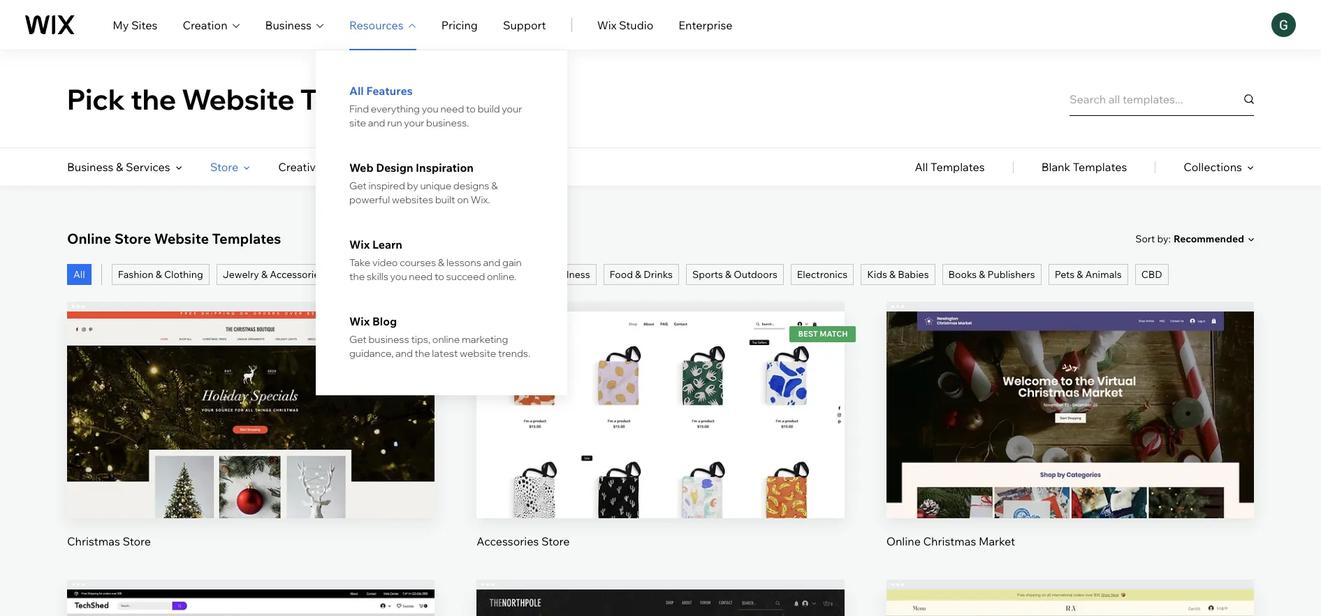 Task type: describe. For each thing, give the bounding box(es) containing it.
enterprise
[[679, 18, 733, 32]]

accessories inside accessories store group
[[477, 535, 539, 549]]

the for wix blog
[[415, 347, 430, 360]]

sports & outdoors
[[693, 268, 778, 281]]

view button for online christmas market
[[1038, 425, 1104, 459]]

& inside web design inspiration get inspired by unique designs & powerful websites built on wix.
[[492, 180, 498, 192]]

electronics
[[798, 268, 848, 281]]

website
[[460, 347, 497, 360]]

powerful
[[350, 194, 390, 206]]

build
[[478, 103, 500, 115]]

view button for christmas store
[[218, 425, 284, 459]]

take
[[350, 257, 371, 269]]

guidance,
[[350, 347, 394, 360]]

& for sports & outdoors
[[726, 268, 732, 281]]

all features link
[[350, 84, 534, 98]]

and inside all features find everything you need to build your site and run your business.
[[368, 117, 385, 129]]

beauty & wellness
[[507, 268, 590, 281]]

web
[[350, 161, 374, 175]]

to inside all features find everything you need to build your site and run your business.
[[466, 103, 476, 115]]

fashion & clothing link
[[112, 264, 210, 285]]

pets & animals
[[1055, 268, 1122, 281]]

online store website templates
[[67, 230, 281, 247]]

creation button
[[183, 16, 240, 33]]

online christmas market
[[887, 535, 1016, 549]]

0 vertical spatial your
[[502, 103, 522, 115]]

christmas inside group
[[67, 535, 120, 549]]

wix for wix studio
[[597, 18, 617, 32]]

and inside wix blog get business tips, online marketing guidance, and the latest website trends.
[[396, 347, 413, 360]]

pets
[[1055, 268, 1075, 281]]

view for christmas store
[[238, 435, 264, 449]]

blog inside wix blog get business tips, online marketing guidance, and the latest website trends.
[[373, 315, 397, 329]]

love
[[488, 81, 553, 116]]

publishers
[[988, 268, 1036, 281]]

wix learn take video courses & lessons and gain the skills you need to succeed online.
[[350, 238, 522, 283]]

business for business & services
[[67, 160, 114, 174]]

services
[[126, 160, 170, 174]]

edit button for christmas store
[[218, 378, 284, 411]]

everything
[[371, 103, 420, 115]]

support
[[503, 18, 546, 32]]

generic categories element
[[915, 148, 1255, 186]]

online store website templates - home goods store image
[[887, 590, 1255, 617]]

& for beauty & wellness
[[541, 268, 548, 281]]

& for pets & animals
[[1077, 268, 1084, 281]]

& for books & publishers
[[980, 268, 986, 281]]

business button
[[265, 16, 324, 33]]

resources
[[350, 18, 404, 32]]

wellness
[[550, 268, 590, 281]]

studio
[[619, 18, 654, 32]]

business
[[369, 333, 409, 346]]

pick
[[67, 81, 125, 116]]

to inside wix learn take video courses & lessons and gain the skills you need to succeed online.
[[435, 271, 444, 283]]

resources button
[[350, 16, 416, 33]]

gain
[[503, 257, 522, 269]]

christmas store group
[[67, 302, 435, 550]]

latest
[[432, 347, 458, 360]]

sports
[[693, 268, 723, 281]]

beauty & wellness link
[[500, 264, 597, 285]]

online for online christmas market
[[887, 535, 921, 549]]

pricing link
[[442, 16, 478, 33]]

food
[[610, 268, 633, 281]]

design
[[376, 161, 413, 175]]

my sites
[[113, 18, 158, 32]]

wix blog link
[[350, 315, 534, 329]]

categories. use the left and right arrow keys to navigate the menu element
[[0, 148, 1322, 186]]

creation
[[183, 18, 228, 32]]

babies
[[899, 268, 929, 281]]

my sites link
[[113, 16, 158, 33]]

all templates link
[[915, 148, 985, 186]]

business for business
[[265, 18, 312, 32]]

get inside wix blog get business tips, online marketing guidance, and the latest website trends.
[[350, 333, 367, 346]]

website for the
[[182, 81, 295, 116]]

online store website templates - accessories store image
[[477, 312, 845, 519]]

websites
[[392, 194, 434, 206]]

animals
[[1086, 268, 1122, 281]]

view for online christmas market
[[1058, 435, 1084, 449]]

pets & animals link
[[1049, 264, 1129, 285]]

sites
[[131, 18, 158, 32]]

sort by:
[[1136, 232, 1172, 245]]

all features find everything you need to build your site and run your business.
[[350, 84, 522, 129]]

business & services
[[67, 160, 170, 174]]

recommended
[[1174, 233, 1245, 245]]

jewelry & accessories
[[223, 268, 324, 281]]

templates for all templates
[[931, 160, 985, 174]]

lessons
[[447, 257, 482, 269]]

accessories store
[[477, 535, 570, 549]]

edit for christmas store
[[241, 387, 262, 401]]

books & publishers link
[[943, 264, 1042, 285]]

fashion
[[118, 268, 154, 281]]

community
[[362, 160, 423, 174]]

food & drinks link
[[604, 264, 679, 285]]

store inside categories by subject element
[[210, 160, 239, 174]]

wix studio link
[[597, 16, 654, 33]]

wix studio
[[597, 18, 654, 32]]

resources group
[[316, 50, 568, 396]]

you inside wix learn take video courses & lessons and gain the skills you need to succeed online.
[[390, 271, 407, 283]]

all link
[[67, 264, 91, 285]]

outdoors
[[734, 268, 778, 281]]

you
[[432, 81, 483, 116]]

blank templates link
[[1042, 148, 1128, 186]]

blog inside categories by subject element
[[463, 160, 487, 174]]

home & decor
[[421, 268, 487, 281]]

collections
[[1184, 160, 1243, 174]]

wix learn link
[[350, 238, 534, 252]]

business.
[[427, 117, 469, 129]]

creative
[[278, 160, 322, 174]]

templates for blank templates
[[1074, 160, 1128, 174]]

wix.
[[471, 194, 490, 206]]

inspired
[[369, 180, 405, 192]]

store for accessories store
[[542, 535, 570, 549]]

accessories inside jewelry & accessories link
[[270, 268, 324, 281]]



Task type: vqa. For each thing, say whether or not it's contained in the screenshot.
The Get in the Web Design Inspiration Get inspired by unique designs & powerful websites built on Wix.
yes



Task type: locate. For each thing, give the bounding box(es) containing it.
cbd
[[1142, 268, 1163, 281]]

2 vertical spatial and
[[396, 347, 413, 360]]

electronics link
[[791, 264, 854, 285]]

online store website templates - backpack store image
[[477, 590, 845, 617]]

clothing
[[164, 268, 203, 281]]

1 horizontal spatial edit
[[650, 387, 671, 401]]

1 vertical spatial the
[[350, 271, 365, 283]]

wix for wix blog get business tips, online marketing guidance, and the latest website trends.
[[350, 315, 370, 329]]

site
[[350, 117, 366, 129]]

need
[[441, 103, 464, 115], [409, 271, 433, 283]]

edit inside online christmas market group
[[1060, 387, 1081, 401]]

1 horizontal spatial templates
[[931, 160, 985, 174]]

0 horizontal spatial view button
[[218, 425, 284, 459]]

jewelry
[[223, 268, 259, 281]]

1 horizontal spatial blog
[[463, 160, 487, 174]]

website for store
[[154, 230, 209, 247]]

food & drinks
[[610, 268, 673, 281]]

and left run
[[368, 117, 385, 129]]

& right sports in the right top of the page
[[726, 268, 732, 281]]

0 vertical spatial you
[[422, 103, 439, 115]]

arts & crafts link
[[338, 264, 408, 285]]

online inside group
[[887, 535, 921, 549]]

your right run
[[404, 117, 425, 129]]

blog up "designs"
[[463, 160, 487, 174]]

wix inside wix blog get business tips, online marketing guidance, and the latest website trends.
[[350, 315, 370, 329]]

arts
[[344, 268, 363, 281]]

& right jewelry
[[261, 268, 268, 281]]

1 horizontal spatial view
[[1058, 435, 1084, 449]]

wix inside 'link'
[[597, 18, 617, 32]]

view button
[[218, 425, 284, 459], [1038, 425, 1104, 459]]

view inside online christmas market group
[[1058, 435, 1084, 449]]

jewelry & accessories link
[[217, 264, 331, 285]]

all for all features find everything you need to build your site and run your business.
[[350, 84, 364, 98]]

online store website templates - christmas store image
[[67, 312, 435, 519]]

2 horizontal spatial edit
[[1060, 387, 1081, 401]]

0 horizontal spatial the
[[131, 81, 176, 116]]

all templates
[[915, 160, 985, 174]]

1 christmas from the left
[[67, 535, 120, 549]]

you down all features link
[[422, 103, 439, 115]]

christmas store
[[67, 535, 151, 549]]

features
[[367, 84, 413, 98]]

2 horizontal spatial and
[[483, 257, 501, 269]]

web design inspiration link
[[350, 161, 534, 175]]

2 vertical spatial wix
[[350, 315, 370, 329]]

0 vertical spatial need
[[441, 103, 464, 115]]

learn
[[373, 238, 403, 252]]

& right beauty
[[541, 268, 548, 281]]

tips,
[[411, 333, 431, 346]]

business inside dropdown button
[[265, 18, 312, 32]]

1 horizontal spatial business
[[265, 18, 312, 32]]

1 vertical spatial business
[[67, 160, 114, 174]]

designs
[[454, 180, 490, 192]]

2 christmas from the left
[[924, 535, 977, 549]]

blog
[[463, 160, 487, 174], [373, 315, 397, 329]]

& right pets
[[1077, 268, 1084, 281]]

0 vertical spatial business
[[265, 18, 312, 32]]

get inside web design inspiration get inspired by unique designs & powerful websites built on wix.
[[350, 180, 367, 192]]

& left 'decor'
[[451, 268, 458, 281]]

wix for wix learn take video courses & lessons and gain the skills you need to succeed online.
[[350, 238, 370, 252]]

1 vertical spatial online
[[887, 535, 921, 549]]

online
[[433, 333, 460, 346]]

0 vertical spatial wix
[[597, 18, 617, 32]]

store for christmas store
[[123, 535, 151, 549]]

you inside all features find everything you need to build your site and run your business.
[[422, 103, 439, 115]]

pricing
[[442, 18, 478, 32]]

edit for online christmas market
[[1060, 387, 1081, 401]]

edit inside christmas store group
[[241, 387, 262, 401]]

1 vertical spatial get
[[350, 333, 367, 346]]

0 horizontal spatial edit
[[241, 387, 262, 401]]

and up online.
[[483, 257, 501, 269]]

& right "designs"
[[492, 180, 498, 192]]

3 edit from the left
[[1060, 387, 1081, 401]]

edit button inside christmas store group
[[218, 378, 284, 411]]

None search field
[[1070, 82, 1255, 116]]

2 get from the top
[[350, 333, 367, 346]]

0 horizontal spatial blog
[[373, 315, 397, 329]]

support link
[[503, 16, 546, 33]]

need inside all features find everything you need to build your site and run your business.
[[441, 103, 464, 115]]

you
[[422, 103, 439, 115], [390, 271, 407, 283]]

and down business
[[396, 347, 413, 360]]

online for online store website templates
[[67, 230, 111, 247]]

crafts
[[374, 268, 402, 281]]

2 horizontal spatial templates
[[1074, 160, 1128, 174]]

online store website templates - electronics store image
[[67, 590, 435, 617]]

0 horizontal spatial to
[[435, 271, 444, 283]]

kids & babies link
[[861, 264, 936, 285]]

0 vertical spatial all
[[350, 84, 364, 98]]

cbd link
[[1136, 264, 1169, 285]]

0 horizontal spatial need
[[409, 271, 433, 283]]

0 vertical spatial the
[[131, 81, 176, 116]]

the inside wix blog get business tips, online marketing guidance, and the latest website trends.
[[415, 347, 430, 360]]

& for fashion & clothing
[[156, 268, 162, 281]]

edit inside accessories store group
[[650, 387, 671, 401]]

& for kids & babies
[[890, 268, 896, 281]]

1 horizontal spatial christmas
[[924, 535, 977, 549]]

1 edit button from the left
[[218, 378, 284, 411]]

profile image image
[[1272, 13, 1297, 37]]

0 horizontal spatial your
[[404, 117, 425, 129]]

0 horizontal spatial all
[[73, 268, 85, 281]]

store for online store website templates
[[114, 230, 151, 247]]

sort
[[1136, 232, 1156, 245]]

wix blog get business tips, online marketing guidance, and the latest website trends.
[[350, 315, 531, 360]]

wix left studio at the left top of page
[[597, 18, 617, 32]]

& for home & decor
[[451, 268, 458, 281]]

accessories store group
[[477, 302, 845, 550]]

1 horizontal spatial need
[[441, 103, 464, 115]]

edit for accessories store
[[650, 387, 671, 401]]

the down the tips,
[[415, 347, 430, 360]]

1 horizontal spatial accessories
[[477, 535, 539, 549]]

1 view from the left
[[238, 435, 264, 449]]

sports & outdoors link
[[686, 264, 784, 285]]

0 horizontal spatial you
[[390, 271, 407, 283]]

0 vertical spatial website
[[182, 81, 295, 116]]

2 horizontal spatial all
[[915, 160, 929, 174]]

& right arts at the left top
[[365, 268, 372, 281]]

find
[[350, 103, 369, 115]]

market
[[979, 535, 1016, 549]]

&
[[116, 160, 123, 174], [492, 180, 498, 192], [438, 257, 445, 269], [156, 268, 162, 281], [261, 268, 268, 281], [365, 268, 372, 281], [451, 268, 458, 281], [541, 268, 548, 281], [635, 268, 642, 281], [726, 268, 732, 281], [890, 268, 896, 281], [980, 268, 986, 281], [1077, 268, 1084, 281]]

0 vertical spatial and
[[368, 117, 385, 129]]

succeed
[[446, 271, 485, 283]]

blog up business
[[373, 315, 397, 329]]

& right kids
[[890, 268, 896, 281]]

kids & babies
[[868, 268, 929, 281]]

built
[[435, 194, 455, 206]]

online store website templates - online christmas market image
[[887, 312, 1255, 519]]

1 horizontal spatial to
[[466, 103, 476, 115]]

& right the food
[[635, 268, 642, 281]]

arts & crafts
[[344, 268, 402, 281]]

run
[[387, 117, 402, 129]]

0 horizontal spatial accessories
[[270, 268, 324, 281]]

edit button for online christmas market
[[1038, 378, 1104, 411]]

0 horizontal spatial templates
[[212, 230, 281, 247]]

all for all
[[73, 268, 85, 281]]

2 edit from the left
[[650, 387, 671, 401]]

1 vertical spatial your
[[404, 117, 425, 129]]

2 edit button from the left
[[628, 378, 694, 411]]

2 view button from the left
[[1038, 425, 1104, 459]]

and inside wix learn take video courses & lessons and gain the skills you need to succeed online.
[[483, 257, 501, 269]]

decor
[[460, 268, 487, 281]]

0 horizontal spatial view
[[238, 435, 264, 449]]

0 vertical spatial blog
[[463, 160, 487, 174]]

blank templates
[[1042, 160, 1128, 174]]

& left services
[[116, 160, 123, 174]]

& for arts & crafts
[[365, 268, 372, 281]]

0 horizontal spatial edit button
[[218, 378, 284, 411]]

1 horizontal spatial edit button
[[628, 378, 694, 411]]

courses
[[400, 257, 436, 269]]

1 horizontal spatial view button
[[1038, 425, 1104, 459]]

video
[[373, 257, 398, 269]]

inspiration
[[416, 161, 474, 175]]

2 horizontal spatial the
[[415, 347, 430, 360]]

drinks
[[644, 268, 673, 281]]

view button inside online christmas market group
[[1038, 425, 1104, 459]]

beauty
[[507, 268, 539, 281]]

store
[[210, 160, 239, 174], [114, 230, 151, 247], [123, 535, 151, 549], [542, 535, 570, 549]]

categories by subject element
[[67, 148, 499, 186]]

1 vertical spatial all
[[915, 160, 929, 174]]

1 view button from the left
[[218, 425, 284, 459]]

all inside "link"
[[73, 268, 85, 281]]

the for wix learn
[[350, 271, 365, 283]]

2 vertical spatial all
[[73, 268, 85, 281]]

1 vertical spatial you
[[390, 271, 407, 283]]

& right fashion
[[156, 268, 162, 281]]

website
[[182, 81, 295, 116], [154, 230, 209, 247]]

need inside wix learn take video courses & lessons and gain the skills you need to succeed online.
[[409, 271, 433, 283]]

1 vertical spatial to
[[435, 271, 444, 283]]

2 horizontal spatial edit button
[[1038, 378, 1104, 411]]

2 vertical spatial the
[[415, 347, 430, 360]]

on
[[457, 194, 469, 206]]

your right build
[[502, 103, 522, 115]]

1 horizontal spatial your
[[502, 103, 522, 115]]

view inside christmas store group
[[238, 435, 264, 449]]

edit button for accessories store
[[628, 378, 694, 411]]

0 vertical spatial to
[[466, 103, 476, 115]]

all inside all features find everything you need to build your site and run your business.
[[350, 84, 364, 98]]

2 view from the left
[[1058, 435, 1084, 449]]

marketing
[[462, 333, 508, 346]]

to down courses
[[435, 271, 444, 283]]

need down courses
[[409, 271, 433, 283]]

1 horizontal spatial you
[[422, 103, 439, 115]]

all inside generic categories element
[[915, 160, 929, 174]]

kids
[[868, 268, 888, 281]]

0 vertical spatial accessories
[[270, 268, 324, 281]]

online christmas market group
[[887, 302, 1255, 550]]

1 vertical spatial website
[[154, 230, 209, 247]]

wix up take
[[350, 238, 370, 252]]

1 horizontal spatial online
[[887, 535, 921, 549]]

1 vertical spatial wix
[[350, 238, 370, 252]]

get up guidance,
[[350, 333, 367, 346]]

unique
[[420, 180, 452, 192]]

all for all templates
[[915, 160, 929, 174]]

3 edit button from the left
[[1038, 378, 1104, 411]]

blank
[[1042, 160, 1071, 174]]

& right books
[[980, 268, 986, 281]]

edit button inside online christmas market group
[[1038, 378, 1104, 411]]

wix inside wix learn take video courses & lessons and gain the skills you need to succeed online.
[[350, 238, 370, 252]]

home & decor link
[[415, 264, 493, 285]]

to left build
[[466, 103, 476, 115]]

Search search field
[[1070, 82, 1255, 116]]

christmas inside group
[[924, 535, 977, 549]]

skills
[[367, 271, 389, 283]]

the right pick
[[131, 81, 176, 116]]

view button inside christmas store group
[[218, 425, 284, 459]]

store inside group
[[123, 535, 151, 549]]

my
[[113, 18, 129, 32]]

0 horizontal spatial business
[[67, 160, 114, 174]]

1 get from the top
[[350, 180, 367, 192]]

& for jewelry & accessories
[[261, 268, 268, 281]]

store inside group
[[542, 535, 570, 549]]

business
[[265, 18, 312, 32], [67, 160, 114, 174]]

template
[[300, 81, 427, 116]]

web design inspiration get inspired by unique designs & powerful websites built on wix.
[[350, 161, 498, 206]]

pick the website template you love
[[67, 81, 553, 116]]

get up the powerful
[[350, 180, 367, 192]]

& for food & drinks
[[635, 268, 642, 281]]

wix up guidance,
[[350, 315, 370, 329]]

& for business & services
[[116, 160, 123, 174]]

books
[[949, 268, 977, 281]]

1 vertical spatial blog
[[373, 315, 397, 329]]

the
[[131, 81, 176, 116], [350, 271, 365, 283], [415, 347, 430, 360]]

& inside categories by subject element
[[116, 160, 123, 174]]

0 vertical spatial online
[[67, 230, 111, 247]]

1 horizontal spatial all
[[350, 84, 364, 98]]

the down take
[[350, 271, 365, 283]]

trends.
[[498, 347, 531, 360]]

0 vertical spatial get
[[350, 180, 367, 192]]

edit button inside accessories store group
[[628, 378, 694, 411]]

you down video
[[390, 271, 407, 283]]

online
[[67, 230, 111, 247], [887, 535, 921, 549]]

0 horizontal spatial christmas
[[67, 535, 120, 549]]

1 horizontal spatial and
[[396, 347, 413, 360]]

1 vertical spatial need
[[409, 271, 433, 283]]

0 horizontal spatial online
[[67, 230, 111, 247]]

1 vertical spatial accessories
[[477, 535, 539, 549]]

to
[[466, 103, 476, 115], [435, 271, 444, 283]]

need up business.
[[441, 103, 464, 115]]

& down wix learn link at the left
[[438, 257, 445, 269]]

1 vertical spatial and
[[483, 257, 501, 269]]

0 horizontal spatial and
[[368, 117, 385, 129]]

1 horizontal spatial the
[[350, 271, 365, 283]]

fashion & clothing
[[118, 268, 203, 281]]

1 edit from the left
[[241, 387, 262, 401]]

business inside categories by subject element
[[67, 160, 114, 174]]

templates
[[931, 160, 985, 174], [1074, 160, 1128, 174], [212, 230, 281, 247]]

the inside wix learn take video courses & lessons and gain the skills you need to succeed online.
[[350, 271, 365, 283]]

& inside wix learn take video courses & lessons and gain the skills you need to succeed online.
[[438, 257, 445, 269]]



